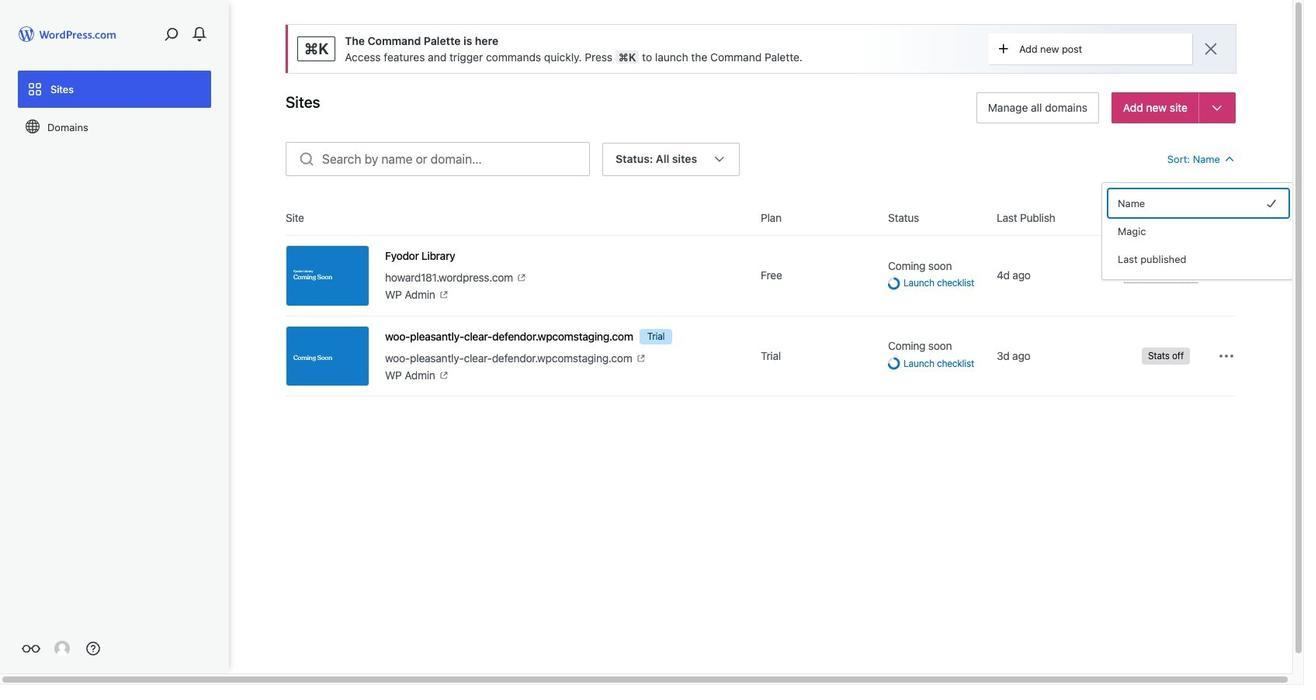 Task type: describe. For each thing, give the bounding box(es) containing it.
dismiss image
[[1202, 40, 1221, 58]]

highest hourly views 0 image
[[1124, 274, 1198, 284]]

right image
[[1262, 194, 1281, 213]]

toggle menu image
[[1210, 101, 1224, 115]]

reader image
[[22, 640, 40, 658]]

visit wp admin image
[[438, 290, 449, 301]]



Task type: vqa. For each thing, say whether or not it's contained in the screenshot.
menu
yes



Task type: locate. For each thing, give the bounding box(es) containing it.
menu
[[1109, 189, 1289, 273]]

sorting by name. switch sorting mode image
[[1224, 153, 1236, 165]]

visit wp admin image
[[438, 370, 449, 381]]

howard image
[[54, 641, 70, 657]]

Search search field
[[322, 143, 589, 175]]

displaying all sites. element
[[616, 144, 697, 175]]

None search field
[[286, 142, 590, 176]]



